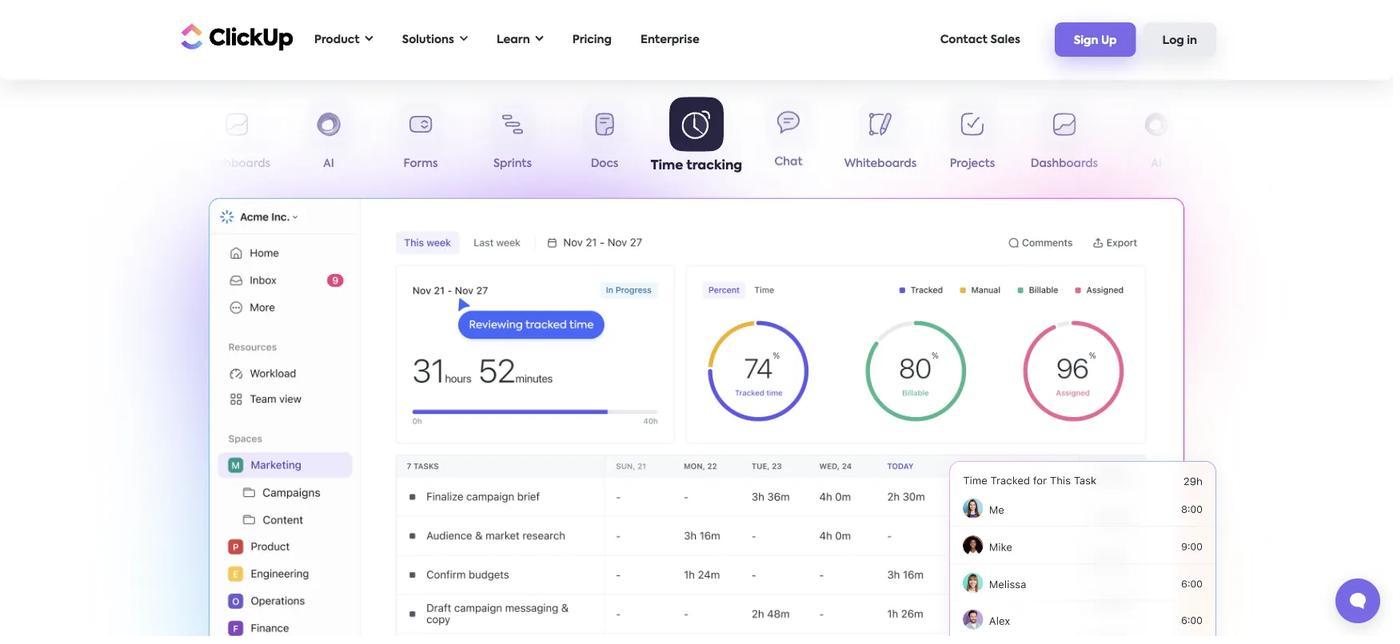 Task type: vqa. For each thing, say whether or not it's contained in the screenshot.
help on the left
no



Task type: locate. For each thing, give the bounding box(es) containing it.
0 horizontal spatial dashboards
[[203, 158, 271, 170]]

sign up button
[[1055, 23, 1137, 57]]

dashboards button
[[191, 102, 283, 176], [1019, 102, 1111, 176]]

0 horizontal spatial projects button
[[99, 102, 191, 176]]

2 dashboards from the left
[[1031, 158, 1099, 170]]

2 forms from the left
[[1232, 158, 1266, 170]]

1 dashboards button from the left
[[191, 102, 283, 176]]

projects
[[122, 158, 167, 170], [950, 158, 995, 170]]

whiteboards
[[845, 158, 917, 170]]

forms button
[[375, 102, 467, 176], [1203, 102, 1295, 176]]

0 horizontal spatial ai button
[[283, 102, 375, 176]]

1 forms button from the left
[[375, 102, 467, 176]]

0 horizontal spatial ai
[[323, 158, 334, 170]]

contact sales
[[941, 34, 1021, 45]]

tracking
[[687, 159, 743, 172]]

1 dashboards from the left
[[203, 158, 271, 170]]

0 horizontal spatial forms button
[[375, 102, 467, 176]]

1 horizontal spatial projects
[[950, 158, 995, 170]]

0 horizontal spatial dashboards button
[[191, 102, 283, 176]]

projects button
[[99, 102, 191, 176], [927, 102, 1019, 176]]

1 horizontal spatial dashboards
[[1031, 158, 1099, 170]]

0 horizontal spatial projects
[[122, 158, 167, 170]]

dashboards
[[203, 158, 271, 170], [1031, 158, 1099, 170]]

1 horizontal spatial ai button
[[1111, 102, 1203, 176]]

0 horizontal spatial forms
[[404, 158, 438, 170]]

1 horizontal spatial projects button
[[927, 102, 1019, 176]]

clickup image
[[177, 21, 294, 52]]

sales
[[991, 34, 1021, 45]]

1 horizontal spatial forms button
[[1203, 102, 1295, 176]]

ai button
[[283, 102, 375, 176], [1111, 102, 1203, 176]]

enterprise link
[[633, 23, 708, 56]]

log
[[1163, 35, 1185, 46]]

1 ai button from the left
[[283, 102, 375, 176]]

in
[[1187, 35, 1198, 46]]

1 horizontal spatial dashboards button
[[1019, 102, 1111, 176]]

1 horizontal spatial ai
[[1151, 158, 1162, 170]]

log in link
[[1144, 23, 1217, 57]]

sign
[[1074, 35, 1099, 46]]

1 projects from the left
[[122, 158, 167, 170]]

up
[[1102, 35, 1117, 46]]

time tracking button
[[651, 97, 743, 176]]

log in
[[1163, 35, 1198, 46]]

time
[[651, 159, 683, 172]]

solutions button
[[394, 23, 476, 56]]

forms
[[404, 158, 438, 170], [1232, 158, 1266, 170]]

2 projects button from the left
[[927, 102, 1019, 176]]

2 ai from the left
[[1151, 158, 1162, 170]]

learn
[[497, 34, 530, 45]]

1 projects button from the left
[[99, 102, 191, 176]]

contact
[[941, 34, 988, 45]]

ai
[[323, 158, 334, 170], [1151, 158, 1162, 170]]

time tracking image
[[209, 198, 1185, 637], [897, 443, 1237, 637]]

1 ai from the left
[[323, 158, 334, 170]]

1 horizontal spatial forms
[[1232, 158, 1266, 170]]

contact sales link
[[933, 23, 1029, 56]]



Task type: describe. For each thing, give the bounding box(es) containing it.
dashboards for 2nd dashboards button
[[1031, 158, 1099, 170]]

2 forms button from the left
[[1203, 102, 1295, 176]]

docs button
[[559, 102, 651, 176]]

chat
[[775, 158, 803, 169]]

sprints button
[[467, 102, 559, 176]]

sprints
[[494, 158, 532, 170]]

product
[[314, 34, 360, 45]]

whiteboards button
[[835, 102, 927, 176]]

product button
[[306, 23, 381, 56]]

pricing link
[[565, 23, 620, 56]]

sign up
[[1074, 35, 1117, 46]]

2 projects from the left
[[950, 158, 995, 170]]

2 dashboards button from the left
[[1019, 102, 1111, 176]]

docs
[[591, 158, 619, 170]]

enterprise
[[641, 34, 700, 45]]

pricing
[[573, 34, 612, 45]]

1 forms from the left
[[404, 158, 438, 170]]

2 ai button from the left
[[1111, 102, 1203, 176]]

solutions
[[402, 34, 454, 45]]

dashboards for first dashboards button
[[203, 158, 271, 170]]

time tracking
[[651, 159, 743, 172]]

chat button
[[743, 102, 835, 176]]

learn button
[[489, 23, 552, 56]]



